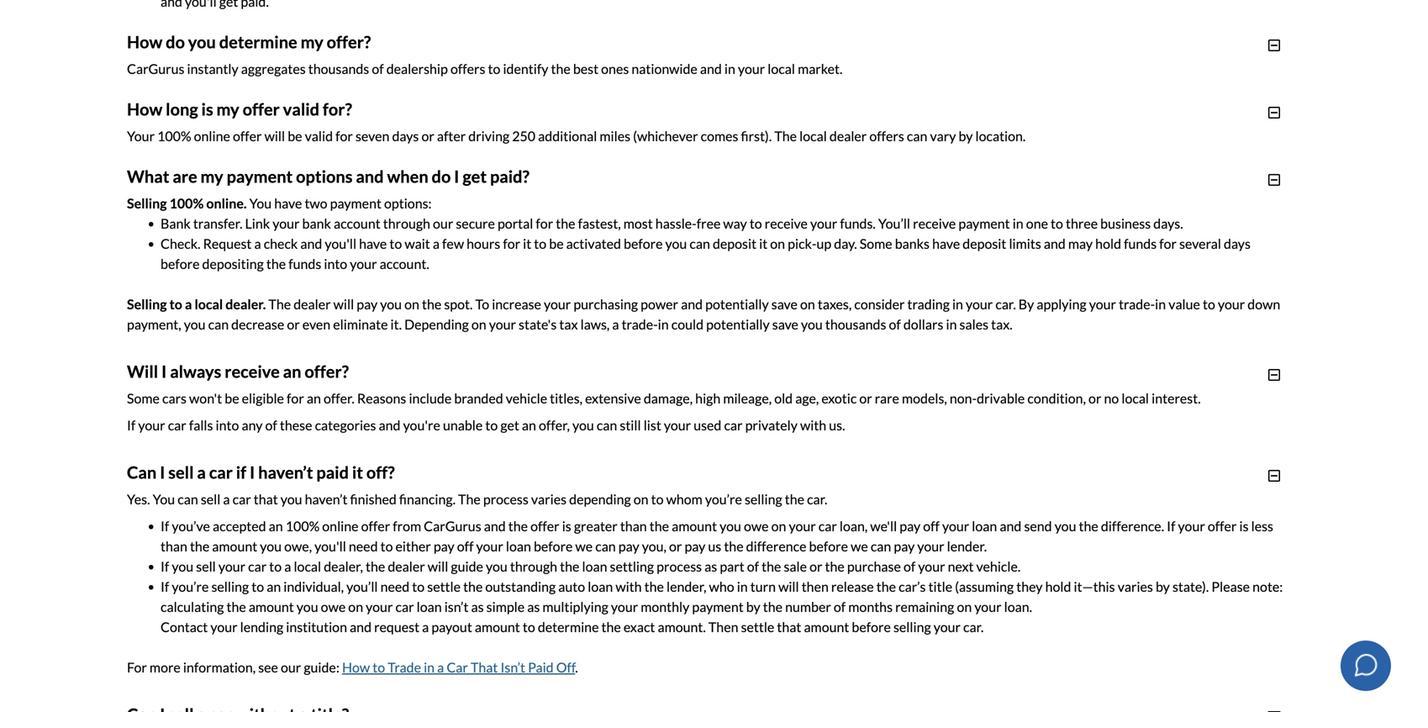 Task type: locate. For each thing, give the bounding box(es) containing it.
0 vertical spatial you'll
[[325, 235, 357, 252]]

portal
[[498, 215, 534, 232]]

1 horizontal spatial by
[[959, 128, 973, 144]]

off up guide
[[457, 538, 474, 555]]

accepted
[[213, 518, 266, 534]]

when
[[387, 166, 429, 187]]

1 vertical spatial by
[[1156, 578, 1171, 595]]

deposit
[[713, 235, 757, 252], [963, 235, 1007, 252]]

0 vertical spatial selling
[[745, 491, 783, 507]]

0 horizontal spatial thousands
[[308, 60, 369, 77]]

before down loan,
[[810, 538, 849, 555]]

how to trade in a car that isn't paid off link
[[342, 659, 575, 676]]

thousands inside the dealer will pay you on the spot. to increase your purchasing power and potentially save on taxes, consider trading in your car. by applying your trade-in value to your down payment, you can decrease or even eliminate it. depending on your state's tax laws, a trade-in could potentially save you thousands of dollars in sales tax.
[[826, 316, 887, 332]]

you down can i sell a car if i haven't paid it off? on the left
[[281, 491, 302, 507]]

get left paid?
[[463, 166, 487, 187]]

0 horizontal spatial by
[[747, 599, 761, 615]]

hold right the they
[[1046, 578, 1072, 595]]

1 horizontal spatial do
[[432, 166, 451, 187]]

or inside how long is my offer valid for? your 100% online offer will be valid for seven days or after driving 250 additional miles (whichever comes first). the local dealer offers can vary by location.
[[422, 128, 435, 144]]

to inside the dealer will pay you on the spot. to increase your purchasing power and potentially save on taxes, consider trading in your car. by applying your trade-in value to your down payment, you can decrease or even eliminate it. depending on your state's tax laws, a trade-in could potentially save you thousands of dollars in sales tax.
[[1204, 296, 1216, 312]]

1 vertical spatial determine
[[538, 619, 599, 635]]

and down reasons
[[379, 417, 401, 433]]

100% inside selling 100% online. you have two payment options: bank transfer. link your bank account through our secure portal for the fastest, most hassle-free way to receive your funds. you'll receive payment in one to three business days. check. request a check and you'll have to wait a few hours for it to be activated before you can deposit it on pick-up day. some banks have deposit limits and may hold funds for several days before depositing the funds into your account.
[[170, 195, 204, 211]]

1 vertical spatial car.
[[807, 491, 828, 507]]

your up the difference
[[789, 518, 816, 534]]

through up outstanding
[[510, 558, 558, 575]]

1 horizontal spatial some
[[860, 235, 893, 252]]

1 vertical spatial cargurus
[[424, 518, 482, 534]]

2 vertical spatial dealer
[[388, 558, 425, 575]]

local up individual, on the bottom left
[[294, 558, 321, 575]]

0 vertical spatial days
[[392, 128, 419, 144]]

need up dealer,
[[349, 538, 378, 555]]

1 horizontal spatial deposit
[[963, 235, 1007, 252]]

250
[[512, 128, 536, 144]]

always
[[170, 361, 222, 382]]

local left market.
[[768, 60, 796, 77]]

0 vertical spatial cargurus
[[127, 60, 185, 77]]

1 selling from the top
[[127, 195, 167, 211]]

0 vertical spatial dealer
[[830, 128, 867, 144]]

1 vertical spatial get
[[501, 417, 520, 433]]

turn
[[751, 578, 776, 595]]

market.
[[798, 60, 843, 77]]

owe
[[744, 518, 769, 534], [321, 599, 346, 615]]

can inside selling 100% online. you have two payment options: bank transfer. link your bank account through our secure portal for the fastest, most hassle-free way to receive your funds. you'll receive payment in one to three business days. check. request a check and you'll have to wait a few hours for it to be activated before you can deposit it on pick-up day. some banks have deposit limits and may hold funds for several days before depositing the funds into your account.
[[690, 235, 711, 252]]

from
[[393, 518, 421, 534]]

dealer inside how long is my offer valid for? your 100% online offer will be valid for seven days or after driving 250 additional miles (whichever comes first). the local dealer offers can vary by location.
[[830, 128, 867, 144]]

a
[[254, 235, 261, 252], [433, 235, 440, 252], [185, 296, 192, 312], [613, 316, 619, 332], [197, 462, 206, 483], [223, 491, 230, 507], [284, 558, 291, 575], [422, 619, 429, 635], [437, 659, 444, 676]]

the down purchase
[[877, 578, 897, 595]]

some down funds.
[[860, 235, 893, 252]]

determine inside how do you determine my offer? cargurus instantly aggregates thousands of dealership offers to identify the best ones nationwide and in your local market.
[[219, 32, 298, 52]]

determine inside if you've accepted an 100% online offer from cargurus and the offer is greater than the amount you owe on your car loan, we'll pay off your loan and send you the difference. if your offer is less than the amount you owe, you'll need to either pay off your loan before we can pay you, or pay us the difference before we can pay your lender. if you sell your car to a local dealer, the dealer will guide you through the loan settling process as part of the sale or the purchase of your next vehicle. if you're selling to an individual, you'll need to settle the outstanding auto loan with the lender, who in turn will then release the car's title (assuming they hold it—this varies by state). please note: calculating the amount you owe on your car loan isn't as simple as multiplying your monthly payment by the number of months remaining on your loan. contact your lending institution and request a payout amount to determine the exact amount. then settle that amount before selling your car.
[[538, 619, 599, 635]]

can down free
[[690, 235, 711, 252]]

1 horizontal spatial car.
[[964, 619, 984, 635]]

0 horizontal spatial have
[[274, 195, 302, 211]]

dealer
[[830, 128, 867, 144], [294, 296, 331, 312], [388, 558, 425, 575]]

selling inside selling 100% online. you have two payment options: bank transfer. link your bank account through our secure portal for the fastest, most hassle-free way to receive your funds. you'll receive payment in one to three business days. check. request a check and you'll have to wait a few hours for it to be activated before you can deposit it on pick-up day. some banks have deposit limits and may hold funds for several days before depositing the funds into your account.
[[127, 195, 167, 211]]

0 horizontal spatial some
[[127, 390, 160, 406]]

it.
[[391, 316, 402, 332]]

be right won't
[[225, 390, 239, 406]]

1 horizontal spatial the
[[458, 491, 481, 507]]

your up tax
[[544, 296, 571, 312]]

the up release
[[826, 558, 845, 575]]

1 horizontal spatial off
[[924, 518, 940, 534]]

2 horizontal spatial car.
[[996, 296, 1017, 312]]

a up accepted
[[223, 491, 230, 507]]

off
[[924, 518, 940, 534], [457, 538, 474, 555]]

tax
[[560, 316, 578, 332]]

we down loan,
[[851, 538, 869, 555]]

0 horizontal spatial need
[[349, 538, 378, 555]]

isn't
[[445, 599, 469, 615]]

hold
[[1096, 235, 1122, 252], [1046, 578, 1072, 595]]

0 vertical spatial thousands
[[308, 60, 369, 77]]

0 vertical spatial offer?
[[327, 32, 371, 52]]

difference.
[[1102, 518, 1165, 534]]

and right "nationwide"
[[700, 60, 722, 77]]

driving
[[469, 128, 510, 144]]

what
[[127, 166, 169, 187]]

for down for?
[[336, 128, 353, 144]]

0 vertical spatial valid
[[283, 99, 320, 119]]

will inside how long is my offer valid for? your 100% online offer will be valid for seven days or after driving 250 additional miles (whichever comes first). the local dealer offers can vary by location.
[[265, 128, 285, 144]]

several
[[1180, 235, 1222, 252]]

dealer inside the dealer will pay you on the spot. to increase your purchasing power and potentially save on taxes, consider trading in your car. by applying your trade-in value to your down payment, you can decrease or even eliminate it. depending on your state's tax laws, a trade-in could potentially save you thousands of dollars in sales tax.
[[294, 296, 331, 312]]

can left still
[[597, 417, 618, 433]]

how for how do you determine my offer?
[[127, 32, 163, 52]]

three
[[1066, 215, 1099, 232]]

0 horizontal spatial the
[[269, 296, 291, 312]]

1 horizontal spatial hold
[[1096, 235, 1122, 252]]

you right the offer,
[[573, 417, 594, 433]]

how inside how long is my offer valid for? your 100% online offer will be valid for seven days or after driving 250 additional miles (whichever comes first). the local dealer offers can vary by location.
[[127, 99, 163, 119]]

for right portal
[[536, 215, 554, 232]]

the right 'first).'
[[775, 128, 797, 144]]

settle right then
[[741, 619, 775, 635]]

2 selling from the top
[[127, 296, 167, 312]]

our right see
[[281, 659, 301, 676]]

1 vertical spatial that
[[777, 619, 802, 635]]

free
[[697, 215, 721, 232]]

cargurus
[[127, 60, 185, 77], [424, 518, 482, 534]]

selling
[[127, 195, 167, 211], [127, 296, 167, 312]]

non-
[[950, 390, 977, 406]]

2 horizontal spatial the
[[775, 128, 797, 144]]

2 vertical spatial sell
[[196, 558, 216, 575]]

0 horizontal spatial off
[[457, 538, 474, 555]]

some down will
[[127, 390, 160, 406]]

0 vertical spatial you're
[[706, 491, 743, 507]]

business
[[1101, 215, 1152, 232]]

to
[[476, 296, 490, 312]]

will up eliminate
[[334, 296, 354, 312]]

into down bank
[[324, 256, 348, 272]]

0 horizontal spatial you're
[[172, 578, 209, 595]]

on inside selling 100% online. you have two payment options: bank transfer. link your bank account through our secure portal for the fastest, most hassle-free way to receive your funds. you'll receive payment in one to three business days. check. request a check and you'll have to wait a few hours for it to be activated before you can deposit it on pick-up day. some banks have deposit limits and may hold funds for several days before depositing the funds into your account.
[[771, 235, 786, 252]]

with down settling
[[616, 578, 642, 595]]

1 vertical spatial hold
[[1046, 578, 1072, 595]]

100% up bank
[[170, 195, 204, 211]]

1 horizontal spatial into
[[324, 256, 348, 272]]

deposit down way
[[713, 235, 757, 252]]

0 vertical spatial trade-
[[1120, 296, 1156, 312]]

the inside how long is my offer valid for? your 100% online offer will be valid for seven days or after driving 250 additional miles (whichever comes first). the local dealer offers can vary by location.
[[775, 128, 797, 144]]

potentially
[[706, 296, 769, 312], [707, 316, 770, 332]]

of down the consider
[[889, 316, 901, 332]]

0 vertical spatial funds
[[1125, 235, 1157, 252]]

offer? up for?
[[327, 32, 371, 52]]

open chat window image
[[1353, 652, 1380, 679]]

days inside selling 100% online. you have two payment options: bank transfer. link your bank account through our secure portal for the fastest, most hassle-free way to receive your funds. you'll receive payment in one to three business days. check. request a check and you'll have to wait a few hours for it to be activated before you can deposit it on pick-up day. some banks have deposit limits and may hold funds for several days before depositing the funds into your account.
[[1225, 235, 1251, 252]]

amount up lending
[[249, 599, 294, 615]]

that inside if you've accepted an 100% online offer from cargurus and the offer is greater than the amount you owe on your car loan, we'll pay off your loan and send you the difference. if your offer is less than the amount you owe, you'll need to either pay off your loan before we can pay you, or pay us the difference before we can pay your lender. if you sell your car to a local dealer, the dealer will guide you through the loan settling process as part of the sale or the purchase of your next vehicle. if you're selling to an individual, you'll need to settle the outstanding auto loan with the lender, who in turn will then release the car's title (assuming they hold it—this varies by state). please note: calculating the amount you owe on your car loan isn't as simple as multiplying your monthly payment by the number of months remaining on your loan. contact your lending institution and request a payout amount to determine the exact amount. then settle that amount before selling your car.
[[777, 619, 802, 635]]

0 horizontal spatial is
[[201, 99, 213, 119]]

in left one
[[1013, 215, 1024, 232]]

auto
[[559, 578, 586, 595]]

miles
[[600, 128, 631, 144]]

our up few
[[433, 215, 454, 232]]

you'll for need
[[315, 538, 346, 555]]

hold inside if you've accepted an 100% online offer from cargurus and the offer is greater than the amount you owe on your car loan, we'll pay off your loan and send you the difference. if your offer is less than the amount you owe, you'll need to either pay off your loan before we can pay you, or pay us the difference before we can pay your lender. if you sell your car to a local dealer, the dealer will guide you through the loan settling process as part of the sale or the purchase of your next vehicle. if you're selling to an individual, you'll need to settle the outstanding auto loan with the lender, who in turn will then release the car's title (assuming they hold it—this varies by state). please note: calculating the amount you owe on your car loan isn't as simple as multiplying your monthly payment by the number of months remaining on your loan. contact your lending institution and request a payout amount to determine the exact amount. then settle that amount before selling your car.
[[1046, 578, 1072, 595]]

varies left depending
[[531, 491, 567, 507]]

sell up you've
[[201, 491, 221, 507]]

2 vertical spatial selling
[[894, 619, 932, 635]]

rare
[[875, 390, 900, 406]]

to inside how do you determine my offer? cargurus instantly aggregates thousands of dealership offers to identify the best ones nationwide and in your local market.
[[488, 60, 501, 77]]

1 horizontal spatial that
[[777, 619, 802, 635]]

your down the remaining
[[934, 619, 961, 635]]

you're inside if you've accepted an 100% online offer from cargurus and the offer is greater than the amount you owe on your car loan, we'll pay off your loan and send you the difference. if your offer is less than the amount you owe, you'll need to either pay off your loan before we can pay you, or pay us the difference before we can pay your lender. if you sell your car to a local dealer, the dealer will guide you through the loan settling process as part of the sale or the purchase of your next vehicle. if you're selling to an individual, you'll need to settle the outstanding auto loan with the lender, who in turn will then release the car's title (assuming they hold it—this varies by state). please note: calculating the amount you owe on your car loan isn't as simple as multiplying your monthly payment by the number of months remaining on your loan. contact your lending institution and request a payout amount to determine the exact amount. then settle that amount before selling your car.
[[172, 578, 209, 595]]

dealer.
[[226, 296, 266, 312]]

0 horizontal spatial determine
[[219, 32, 298, 52]]

as
[[705, 558, 718, 575], [471, 599, 484, 615], [528, 599, 540, 615]]

dealer inside if you've accepted an 100% online offer from cargurus and the offer is greater than the amount you owe on your car loan, we'll pay off your loan and send you the difference. if your offer is less than the amount you owe, you'll need to either pay off your loan before we can pay you, or pay us the difference before we can pay your lender. if you sell your car to a local dealer, the dealer will guide you through the loan settling process as part of the sale or the purchase of your next vehicle. if you're selling to an individual, you'll need to settle the outstanding auto loan with the lender, who in turn will then release the car's title (assuming they hold it—this varies by state). please note: calculating the amount you owe on your car loan isn't as simple as multiplying your monthly payment by the number of months remaining on your loan. contact your lending institution and request a payout amount to determine the exact amount. then settle that amount before selling your car.
[[388, 558, 425, 575]]

through inside selling 100% online. you have two payment options: bank transfer. link your bank account through our secure portal for the fastest, most hassle-free way to receive your funds. you'll receive payment in one to three business days. check. request a check and you'll have to wait a few hours for it to be activated before you can deposit it on pick-up day. some banks have deposit limits and may hold funds for several days before depositing the funds into your account.
[[383, 215, 431, 232]]

lending
[[240, 619, 284, 635]]

guide:
[[304, 659, 340, 676]]

through inside if you've accepted an 100% online offer from cargurus and the offer is greater than the amount you owe on your car loan, we'll pay off your loan and send you the difference. if your offer is less than the amount you owe, you'll need to either pay off your loan before we can pay you, or pay us the difference before we can pay your lender. if you sell your car to a local dealer, the dealer will guide you through the loan settling process as part of the sale or the purchase of your next vehicle. if you're selling to an individual, you'll need to settle the outstanding auto loan with the lender, who in turn will then release the car's title (assuming they hold it—this varies by state). please note: calculating the amount you owe on your car loan isn't as simple as multiplying your monthly payment by the number of months remaining on your loan. contact your lending institution and request a payout amount to determine the exact amount. then settle that amount before selling your car.
[[510, 558, 558, 575]]

paid
[[528, 659, 554, 676]]

1 we from the left
[[576, 538, 593, 555]]

the right us in the right of the page
[[724, 538, 744, 555]]

1 vertical spatial some
[[127, 390, 160, 406]]

do right when
[[432, 166, 451, 187]]

determine down multiplying
[[538, 619, 599, 635]]

extensive
[[585, 390, 642, 406]]

0 vertical spatial through
[[383, 215, 431, 232]]

for down portal
[[503, 235, 521, 252]]

car
[[447, 659, 468, 676]]

1 vertical spatial trade-
[[622, 316, 658, 332]]

if
[[236, 462, 247, 483]]

1 horizontal spatial than
[[621, 518, 647, 534]]

you up link
[[249, 195, 272, 211]]

even
[[303, 316, 331, 332]]

or left after
[[422, 128, 435, 144]]

on down to
[[472, 316, 487, 332]]

1 horizontal spatial you're
[[706, 491, 743, 507]]

by inside how long is my offer valid for? your 100% online offer will be valid for seven days or after driving 250 additional miles (whichever comes first). the local dealer offers can vary by location.
[[959, 128, 973, 144]]

0 vertical spatial determine
[[219, 32, 298, 52]]

then
[[709, 619, 739, 635]]

options:
[[384, 195, 432, 211]]

remaining
[[896, 599, 955, 615]]

deposit left limits
[[963, 235, 1007, 252]]

0 horizontal spatial our
[[281, 659, 301, 676]]

0 horizontal spatial deposit
[[713, 235, 757, 252]]

an up eligible
[[283, 361, 302, 382]]

1 vertical spatial selling
[[212, 578, 249, 595]]

for up "these"
[[287, 390, 304, 406]]

car up request
[[396, 599, 414, 615]]

2 we from the left
[[851, 538, 869, 555]]

0 horizontal spatial varies
[[531, 491, 567, 507]]

0 horizontal spatial days
[[392, 128, 419, 144]]

decrease
[[231, 316, 284, 332]]

1 horizontal spatial our
[[433, 215, 454, 232]]

1 horizontal spatial dealer
[[388, 558, 425, 575]]

best
[[573, 60, 599, 77]]

loan right auto
[[588, 578, 613, 595]]

2 vertical spatial be
[[225, 390, 239, 406]]

months
[[849, 599, 893, 615]]

it left pick-
[[760, 235, 768, 252]]

is
[[201, 99, 213, 119], [562, 518, 572, 534], [1240, 518, 1249, 534]]

1 vertical spatial be
[[549, 235, 564, 252]]

link
[[245, 215, 270, 232]]

offer? for my
[[327, 32, 371, 52]]

1 horizontal spatial we
[[851, 538, 869, 555]]

yes.
[[127, 491, 150, 507]]

fastest,
[[578, 215, 621, 232]]

trading
[[908, 296, 950, 312]]

by left the state).
[[1156, 578, 1171, 595]]

i right will
[[162, 361, 167, 382]]

will inside the dealer will pay you on the spot. to increase your purchasing power and potentially save on taxes, consider trading in your car. by applying your trade-in value to your down payment, you can decrease or even eliminate it. depending on your state's tax laws, a trade-in could potentially save you thousands of dollars in sales tax.
[[334, 296, 354, 312]]

car right 'used' at bottom
[[725, 417, 743, 433]]

1 horizontal spatial with
[[801, 417, 827, 433]]

monthly
[[641, 599, 690, 615]]

1 deposit from the left
[[713, 235, 757, 252]]

with left us.
[[801, 417, 827, 433]]

payment up limits
[[959, 215, 1011, 232]]

as down us in the right of the page
[[705, 558, 718, 575]]

a inside the dealer will pay you on the spot. to increase your purchasing power and potentially save on taxes, consider trading in your car. by applying your trade-in value to your down payment, you can decrease or even eliminate it. depending on your state's tax laws, a trade-in could potentially save you thousands of dollars in sales tax.
[[613, 316, 619, 332]]

0 vertical spatial settle
[[427, 578, 461, 595]]

you
[[188, 32, 216, 52], [666, 235, 687, 252], [380, 296, 402, 312], [184, 316, 206, 332], [802, 316, 823, 332], [573, 417, 594, 433], [281, 491, 302, 507], [720, 518, 742, 534], [1055, 518, 1077, 534], [260, 538, 282, 555], [172, 558, 194, 575], [486, 558, 508, 575], [297, 599, 318, 615]]

0 vertical spatial sell
[[168, 462, 194, 483]]

can inside the dealer will pay you on the spot. to increase your purchasing power and potentially save on taxes, consider trading in your car. by applying your trade-in value to your down payment, you can decrease or even eliminate it. depending on your state's tax laws, a trade-in could potentially save you thousands of dollars in sales tax.
[[208, 316, 229, 332]]

you'll inside selling 100% online. you have two payment options: bank transfer. link your bank account through our secure portal for the fastest, most hassle-free way to receive your funds. you'll receive payment in one to three business days. check. request a check and you'll have to wait a few hours for it to be activated before you can deposit it on pick-up day. some banks have deposit limits and may hold funds for several days before depositing the funds into your account.
[[325, 235, 357, 252]]

be up options
[[288, 128, 302, 144]]

2 horizontal spatial dealer
[[830, 128, 867, 144]]

is inside how long is my offer valid for? your 100% online offer will be valid for seven days or after driving 250 additional miles (whichever comes first). the local dealer offers can vary by location.
[[201, 99, 213, 119]]

1 horizontal spatial online
[[322, 518, 359, 534]]

1 horizontal spatial you
[[249, 195, 272, 211]]

0 vertical spatial online
[[194, 128, 230, 144]]

thousands inside how do you determine my offer? cargurus instantly aggregates thousands of dealership offers to identify the best ones nationwide and in your local market.
[[308, 60, 369, 77]]

0 vertical spatial varies
[[531, 491, 567, 507]]

will i always receive an offer?
[[127, 361, 349, 382]]

into
[[324, 256, 348, 272], [216, 417, 239, 433]]

0 horizontal spatial hold
[[1046, 578, 1072, 595]]

0 horizontal spatial process
[[483, 491, 529, 507]]

need right you'll
[[381, 578, 410, 595]]

days.
[[1154, 215, 1184, 232]]

privately
[[746, 417, 798, 433]]

in
[[725, 60, 736, 77], [1013, 215, 1024, 232], [953, 296, 964, 312], [1156, 296, 1167, 312], [658, 316, 669, 332], [947, 316, 958, 332], [737, 578, 748, 595], [424, 659, 435, 676]]

0 horizontal spatial than
[[161, 538, 187, 555]]

tax.
[[992, 316, 1013, 332]]

owe up the difference
[[744, 518, 769, 534]]

1 horizontal spatial cargurus
[[424, 518, 482, 534]]

or
[[422, 128, 435, 144], [287, 316, 300, 332], [860, 390, 873, 406], [1089, 390, 1102, 406], [669, 538, 682, 555], [810, 558, 823, 575]]

than up you,
[[621, 518, 647, 534]]

have down account
[[359, 235, 387, 252]]

you'll down account
[[325, 235, 357, 252]]

0 vertical spatial how
[[127, 32, 163, 52]]

pay up eliminate
[[357, 296, 378, 312]]

cargurus inside how do you determine my offer? cargurus instantly aggregates thousands of dealership offers to identify the best ones nationwide and in your local market.
[[127, 60, 185, 77]]

offer? up offer.
[[305, 361, 349, 382]]

local inside if you've accepted an 100% online offer from cargurus and the offer is greater than the amount you owe on your car loan, we'll pay off your loan and send you the difference. if your offer is less than the amount you owe, you'll need to either pay off your loan before we can pay you, or pay us the difference before we can pay your lender. if you sell your car to a local dealer, the dealer will guide you through the loan settling process as part of the sale or the purchase of your next vehicle. if you're selling to an individual, you'll need to settle the outstanding auto loan with the lender, who in turn will then release the car's title (assuming they hold it—this varies by state). please note: calculating the amount you owe on your car loan isn't as simple as multiplying your monthly payment by the number of months remaining on your loan. contact your lending institution and request a payout amount to determine the exact amount. then settle that amount before selling your car.
[[294, 558, 321, 575]]

1 horizontal spatial it
[[523, 235, 532, 252]]

then
[[802, 578, 829, 595]]

dealership
[[387, 60, 448, 77]]

include
[[409, 390, 452, 406]]

0 horizontal spatial dealer
[[294, 296, 331, 312]]

your left down
[[1219, 296, 1246, 312]]

0 horizontal spatial online
[[194, 128, 230, 144]]

your down accepted
[[219, 558, 246, 575]]

few
[[442, 235, 464, 252]]

1 vertical spatial valid
[[305, 128, 333, 144]]

my inside how long is my offer valid for? your 100% online offer will be valid for seven days or after driving 250 additional miles (whichever comes first). the local dealer offers can vary by location.
[[217, 99, 239, 119]]

some inside selling 100% online. you have two payment options: bank transfer. link your bank account through our secure portal for the fastest, most hassle-free way to receive your funds. you'll receive payment in one to three business days. check. request a check and you'll have to wait a few hours for it to be activated before you can deposit it on pick-up day. some banks have deposit limits and may hold funds for several days before depositing the funds into your account.
[[860, 235, 893, 252]]

the inside the dealer will pay you on the spot. to increase your purchasing power and potentially save on taxes, consider trading in your car. by applying your trade-in value to your down payment, you can decrease or even eliminate it. depending on your state's tax laws, a trade-in could potentially save you thousands of dollars in sales tax.
[[422, 296, 442, 312]]

trade-
[[1120, 296, 1156, 312], [622, 316, 658, 332]]

1 vertical spatial days
[[1225, 235, 1251, 252]]

have
[[274, 195, 302, 211], [359, 235, 387, 252], [933, 235, 961, 252]]

offer.
[[324, 390, 355, 406]]

0 vertical spatial hold
[[1096, 235, 1122, 252]]

depositing
[[202, 256, 264, 272]]

0 horizontal spatial you
[[153, 491, 175, 507]]

1 horizontal spatial be
[[288, 128, 302, 144]]

next
[[948, 558, 974, 575]]

payment,
[[127, 316, 181, 332]]

you up instantly
[[188, 32, 216, 52]]

dealer up the 'even'
[[294, 296, 331, 312]]

receive up banks
[[913, 215, 957, 232]]

you'll
[[347, 578, 378, 595]]

through down the options:
[[383, 215, 431, 232]]

or inside the dealer will pay you on the spot. to increase your purchasing power and potentially save on taxes, consider trading in your car. by applying your trade-in value to your down payment, you can decrease or even eliminate it. depending on your state's tax laws, a trade-in could potentially save you thousands of dollars in sales tax.
[[287, 316, 300, 332]]

vary
[[931, 128, 957, 144]]

purchase
[[848, 558, 902, 575]]

0 vertical spatial selling
[[127, 195, 167, 211]]

how inside how do you determine my offer? cargurus instantly aggregates thousands of dealership offers to identify the best ones nationwide and in your local market.
[[127, 32, 163, 52]]

payment inside if you've accepted an 100% online offer from cargurus and the offer is greater than the amount you owe on your car loan, we'll pay off your loan and send you the difference. if your offer is less than the amount you owe, you'll need to either pay off your loan before we can pay you, or pay us the difference before we can pay your lender. if you sell your car to a local dealer, the dealer will guide you through the loan settling process as part of the sale or the purchase of your next vehicle. if you're selling to an individual, you'll need to settle the outstanding auto loan with the lender, who in turn will then release the car's title (assuming they hold it—this varies by state). please note: calculating the amount you owe on your car loan isn't as simple as multiplying your monthly payment by the number of months remaining on your loan. contact your lending institution and request a payout amount to determine the exact amount. then settle that amount before selling your car.
[[693, 599, 744, 615]]

your right 'applying'
[[1090, 296, 1117, 312]]

1 vertical spatial with
[[616, 578, 642, 595]]

transfer.
[[193, 215, 243, 232]]

that down 'number'
[[777, 619, 802, 635]]

get
[[463, 166, 487, 187], [501, 417, 520, 433]]

have left two
[[274, 195, 302, 211]]

can down we'll
[[871, 538, 892, 555]]

0 vertical spatial the
[[775, 128, 797, 144]]

you'll inside if you've accepted an 100% online offer from cargurus and the offer is greater than the amount you owe on your car loan, we'll pay off your loan and send you the difference. if your offer is less than the amount you owe, you'll need to either pay off your loan before we can pay you, or pay us the difference before we can pay your lender. if you sell your car to a local dealer, the dealer will guide you through the loan settling process as part of the sale or the purchase of your next vehicle. if you're selling to an individual, you'll need to settle the outstanding auto loan with the lender, who in turn will then release the car's title (assuming they hold it—this varies by state). please note: calculating the amount you owe on your car loan isn't as simple as multiplying your monthly payment by the number of months remaining on your loan. contact your lending institution and request a payout amount to determine the exact amount. then settle that amount before selling your car.
[[315, 538, 346, 555]]

offer? inside how do you determine my offer? cargurus instantly aggregates thousands of dealership offers to identify the best ones nationwide and in your local market.
[[327, 32, 371, 52]]

amount
[[672, 518, 717, 534], [212, 538, 258, 555], [249, 599, 294, 615], [475, 619, 520, 635], [804, 619, 850, 635]]

1 horizontal spatial need
[[381, 578, 410, 595]]

paid
[[317, 462, 349, 483]]

100%
[[157, 128, 191, 144], [170, 195, 204, 211], [286, 518, 320, 534]]

1 vertical spatial varies
[[1118, 578, 1154, 595]]

aggregates
[[241, 60, 306, 77]]

see
[[258, 659, 278, 676]]

2 deposit from the left
[[963, 235, 1007, 252]]

funds down business
[[1125, 235, 1157, 252]]

if
[[127, 417, 136, 433], [161, 518, 169, 534], [1168, 518, 1176, 534], [161, 558, 169, 575], [161, 578, 169, 595]]

of up the car's
[[904, 558, 916, 575]]

1 vertical spatial how
[[127, 99, 163, 119]]



Task type: describe. For each thing, give the bounding box(es) containing it.
title
[[929, 578, 953, 595]]

100% inside if you've accepted an 100% online offer from cargurus and the offer is greater than the amount you owe on your car loan, we'll pay off your loan and send you the difference. if your offer is less than the amount you owe, you'll need to either pay off your loan before we can pay you, or pay us the difference before we can pay your lender. if you sell your car to a local dealer, the dealer will guide you through the loan settling process as part of the sale or the purchase of your next vehicle. if you're selling to an individual, you'll need to settle the outstanding auto loan with the lender, who in turn will then release the car's title (assuming they hold it—this varies by state). please note: calculating the amount you owe on your car loan isn't as simple as multiplying your monthly payment by the number of months remaining on your loan. contact your lending institution and request a payout amount to determine the exact amount. then settle that amount before selling your car.
[[286, 518, 320, 534]]

0 vertical spatial haven't
[[258, 462, 313, 483]]

local inside how do you determine my offer? cargurus instantly aggregates thousands of dealership offers to identify the best ones nationwide and in your local market.
[[768, 60, 796, 77]]

pick-
[[788, 235, 817, 252]]

a left if
[[197, 462, 206, 483]]

mileage,
[[724, 390, 772, 406]]

eliminate
[[333, 316, 388, 332]]

dealer,
[[324, 558, 363, 575]]

your right difference.
[[1179, 518, 1206, 534]]

can up you've
[[178, 491, 198, 507]]

pay inside the dealer will pay you on the spot. to increase your purchasing power and potentially save on taxes, consider trading in your car. by applying your trade-in value to your down payment, you can decrease or even eliminate it. depending on your state's tax laws, a trade-in could potentially save you thousands of dollars in sales tax.
[[357, 296, 378, 312]]

bank
[[302, 215, 331, 232]]

if your car falls into any of these categories and you're unable to get an offer, you can still list your used car privately with us.
[[127, 417, 846, 433]]

you'll for have
[[325, 235, 357, 252]]

in inside if you've accepted an 100% online offer from cargurus and the offer is greater than the amount you owe on your car loan, we'll pay off your loan and send you the difference. if your offer is less than the amount you owe, you'll need to either pay off your loan before we can pay you, or pay us the difference before we can pay your lender. if you sell your car to a local dealer, the dealer will guide you through the loan settling process as part of the sale or the purchase of your next vehicle. if you're selling to an individual, you'll need to settle the outstanding auto loan with the lender, who in turn will then release the car's title (assuming they hold it—this varies by state). please note: calculating the amount you owe on your car loan isn't as simple as multiplying your monthly payment by the number of months remaining on your loan. contact your lending institution and request a payout amount to determine the exact amount. then settle that amount before selling your car.
[[737, 578, 748, 595]]

for?
[[323, 99, 352, 119]]

0 horizontal spatial it
[[352, 462, 363, 483]]

banks
[[895, 235, 930, 252]]

the left exact
[[602, 619, 621, 635]]

interest.
[[1152, 390, 1202, 406]]

spot.
[[444, 296, 473, 312]]

our inside selling 100% online. you have two payment options: bank transfer. link your bank account through our secure portal for the fastest, most hassle-free way to receive your funds. you'll receive payment in one to three business days. check. request a check and you'll have to wait a few hours for it to be activated before you can deposit it on pick-up day. some banks have deposit limits and may hold funds for several days before depositing the funds into your account.
[[433, 215, 454, 232]]

high
[[696, 390, 721, 406]]

loan up lender.
[[973, 518, 998, 534]]

1 vertical spatial need
[[381, 578, 410, 595]]

you left "owe,"
[[260, 538, 282, 555]]

can down greater
[[596, 538, 616, 555]]

your left lender.
[[918, 538, 945, 555]]

selling for selling 100% online. you have two payment options: bank transfer. link your bank account through our secure portal for the fastest, most hassle-free way to receive your funds. you'll receive payment in one to three business days. check. request a check and you'll have to wait a few hours for it to be activated before you can deposit it on pick-up day. some banks have deposit limits and may hold funds for several days before depositing the funds into your account.
[[127, 195, 167, 211]]

selling 100% online. you have two payment options: bank transfer. link your bank account through our secure portal for the fastest, most hassle-free way to receive your funds. you'll receive payment in one to three business days. check. request a check and you'll have to wait a few hours for it to be activated before you can deposit it on pick-up day. some banks have deposit limits and may hold funds for several days before depositing the funds into your account.
[[127, 195, 1251, 272]]

2 horizontal spatial as
[[705, 558, 718, 575]]

value
[[1169, 296, 1201, 312]]

for
[[127, 659, 147, 676]]

individual,
[[284, 578, 344, 595]]

2 horizontal spatial receive
[[913, 215, 957, 232]]

0 vertical spatial process
[[483, 491, 529, 507]]

lender.
[[948, 538, 988, 555]]

instantly
[[187, 60, 239, 77]]

check.
[[161, 235, 201, 252]]

a left payout
[[422, 619, 429, 635]]

varies inside if you've accepted an 100% online offer from cargurus and the offer is greater than the amount you owe on your car loan, we'll pay off your loan and send you the difference. if your offer is less than the amount you owe, you'll need to either pay off your loan before we can pay you, or pay us the difference before we can pay your lender. if you sell your car to a local dealer, the dealer will guide you through the loan settling process as part of the sale or the purchase of your next vehicle. if you're selling to an individual, you'll need to settle the outstanding auto loan with the lender, who in turn will then release the car's title (assuming they hold it—this varies by state). please note: calculating the amount you owe on your car loan isn't as simple as multiplying your monthly payment by the number of months remaining on your loan. contact your lending institution and request a payout amount to determine the exact amount. then settle that amount before selling your car.
[[1118, 578, 1154, 595]]

ones
[[601, 60, 629, 77]]

us.
[[830, 417, 846, 433]]

your up sales
[[966, 296, 994, 312]]

your up guide
[[477, 538, 504, 555]]

0 vertical spatial save
[[772, 296, 798, 312]]

offer,
[[539, 417, 570, 433]]

the down yes. you can sell a car that you haven't finished financing. the process varies depending on to whom you're selling the car.
[[509, 518, 528, 534]]

most
[[624, 215, 653, 232]]

wait
[[405, 235, 430, 252]]

1 horizontal spatial owe
[[744, 518, 769, 534]]

you right guide
[[486, 558, 508, 575]]

of inside how do you determine my offer? cargurus instantly aggregates thousands of dealership offers to identify the best ones nationwide and in your local market.
[[372, 60, 384, 77]]

2 vertical spatial my
[[201, 166, 223, 187]]

in inside how do you determine my offer? cargurus instantly aggregates thousands of dealership offers to identify the best ones nationwide and in your local market.
[[725, 60, 736, 77]]

online inside if you've accepted an 100% online offer from cargurus and the offer is greater than the amount you owe on your car loan, we'll pay off your loan and send you the difference. if your offer is less than the amount you owe, you'll need to either pay off your loan before we can pay you, or pay us the difference before we can pay your lender. if you sell your car to a local dealer, the dealer will guide you through the loan settling process as part of the sale or the purchase of your next vehicle. if you're selling to an individual, you'll need to settle the outstanding auto loan with the lender, who in turn will then release the car's title (assuming they hold it—this varies by state). please note: calculating the amount you owe on your car loan isn't as simple as multiplying your monthly payment by the number of months remaining on your loan. contact your lending institution and request a payout amount to determine the exact amount. then settle that amount before selling your car.
[[322, 518, 359, 534]]

models,
[[902, 390, 948, 406]]

1 vertical spatial save
[[773, 316, 799, 332]]

1 vertical spatial funds
[[289, 256, 322, 272]]

number
[[786, 599, 832, 615]]

the down the difference
[[762, 558, 782, 575]]

0 horizontal spatial into
[[216, 417, 239, 433]]

will
[[127, 361, 158, 382]]

2 horizontal spatial have
[[933, 235, 961, 252]]

1 horizontal spatial get
[[501, 417, 520, 433]]

the up auto
[[560, 558, 580, 575]]

hassle-
[[656, 215, 697, 232]]

1 horizontal spatial settle
[[741, 619, 775, 635]]

car. inside the dealer will pay you on the spot. to increase your purchasing power and potentially save on taxes, consider trading in your car. by applying your trade-in value to your down payment, you can decrease or even eliminate it. depending on your state's tax laws, a trade-in could potentially save you thousands of dollars in sales tax.
[[996, 296, 1017, 312]]

you inside how do you determine my offer? cargurus instantly aggregates thousands of dealership offers to identify the best ones nationwide and in your local market.
[[188, 32, 216, 52]]

offer down aggregates
[[243, 99, 280, 119]]

in down power
[[658, 316, 669, 332]]

pay left us in the right of the page
[[685, 538, 706, 555]]

before up auto
[[534, 538, 573, 555]]

0 vertical spatial with
[[801, 417, 827, 433]]

off
[[557, 659, 575, 676]]

of inside the dealer will pay you on the spot. to increase your purchasing power and potentially save on taxes, consider trading in your car. by applying your trade-in value to your down payment, you can decrease or even eliminate it. depending on your state's tax laws, a trade-in could potentially save you thousands of dollars in sales tax.
[[889, 316, 901, 332]]

these
[[280, 417, 312, 433]]

0 horizontal spatial trade-
[[622, 316, 658, 332]]

2 vertical spatial how
[[342, 659, 370, 676]]

for inside how long is my offer valid for? your 100% online offer will be valid for seven days or after driving 250 additional miles (whichever comes first). the local dealer offers can vary by location.
[[336, 128, 353, 144]]

1 vertical spatial off
[[457, 538, 474, 555]]

selling for selling to a local dealer.
[[127, 296, 167, 312]]

1 horizontal spatial as
[[528, 599, 540, 615]]

0 vertical spatial that
[[254, 491, 278, 507]]

pay right we'll
[[900, 518, 921, 534]]

or left rare
[[860, 390, 873, 406]]

2 horizontal spatial selling
[[894, 619, 932, 635]]

a left dealer.
[[185, 296, 192, 312]]

the up lending
[[227, 599, 246, 615]]

1 horizontal spatial have
[[359, 235, 387, 252]]

local inside how long is my offer valid for? your 100% online offer will be valid for seven days or after driving 250 additional miles (whichever comes first). the local dealer offers can vary by location.
[[800, 128, 827, 144]]

with inside if you've accepted an 100% online offer from cargurus and the offer is greater than the amount you owe on your car loan, we'll pay off your loan and send you the difference. if your offer is less than the amount you owe, you'll need to either pay off your loan before we can pay you, or pay us the difference before we can pay your lender. if you sell your car to a local dealer, the dealer will guide you through the loan settling process as part of the sale or the purchase of your next vehicle. if you're selling to an individual, you'll need to settle the outstanding auto loan with the lender, who in turn will then release the car's title (assuming they hold it—this varies by state). please note: calculating the amount you owe on your car loan isn't as simple as multiplying your monthly payment by the number of months remaining on your loan. contact your lending institution and request a payout amount to determine the exact amount. then settle that amount before selling your car.
[[616, 578, 642, 595]]

by
[[1019, 296, 1035, 312]]

i down after
[[454, 166, 460, 187]]

sale
[[784, 558, 807, 575]]

power
[[641, 296, 679, 312]]

offers inside how long is my offer valid for? your 100% online offer will be valid for seven days or after driving 250 additional miles (whichever comes first). the local dealer offers can vary by location.
[[870, 128, 905, 144]]

an left individual, on the bottom left
[[267, 578, 281, 595]]

you inside selling 100% online. you have two payment options: bank transfer. link your bank account through our secure portal for the fastest, most hassle-free way to receive your funds. you'll receive payment in one to three business days. check. request a check and you'll have to wait a few hours for it to be activated before you can deposit it on pick-up day. some banks have deposit limits and may hold funds for several days before depositing the funds into your account.
[[249, 195, 272, 211]]

account
[[334, 215, 381, 232]]

0 horizontal spatial owe
[[321, 599, 346, 615]]

online inside how long is my offer valid for? your 100% online offer will be valid for seven days or after driving 250 additional miles (whichever comes first). the local dealer offers can vary by location.
[[194, 128, 230, 144]]

laws,
[[581, 316, 610, 332]]

list
[[644, 417, 662, 433]]

an left the offer,
[[522, 417, 537, 433]]

offer? for an
[[305, 361, 349, 382]]

loan,
[[840, 518, 868, 534]]

0 horizontal spatial settle
[[427, 578, 461, 595]]

of right 'any' at the left bottom of page
[[265, 417, 277, 433]]

car left loan,
[[819, 518, 838, 534]]

simple
[[487, 599, 525, 615]]

your inside how do you determine my offer? cargurus instantly aggregates thousands of dealership offers to identify the best ones nationwide and in your local market.
[[738, 60, 766, 77]]

offer left greater
[[531, 518, 560, 534]]

vehicle.
[[977, 558, 1021, 575]]

on right depending
[[634, 491, 649, 507]]

can inside how long is my offer valid for? your 100% online offer will be valid for seven days or after driving 250 additional miles (whichever comes first). the local dealer offers can vary by location.
[[907, 128, 928, 144]]

in right trade
[[424, 659, 435, 676]]

finished
[[350, 491, 397, 507]]

be inside how long is my offer valid for? your 100% online offer will be valid for seven days or after driving 250 additional miles (whichever comes first). the local dealer offers can vary by location.
[[288, 128, 302, 144]]

vehicle
[[506, 390, 548, 406]]

contact
[[161, 619, 208, 635]]

cargurus inside if you've accepted an 100% online offer from cargurus and the offer is greater than the amount you owe on your car loan, we'll pay off your loan and send you the difference. if your offer is less than the amount you owe, you'll need to either pay off your loan before we can pay you, or pay us the difference before we can pay your lender. if you sell your car to a local dealer, the dealer will guide you through the loan settling process as part of the sale or the purchase of your next vehicle. if you're selling to an individual, you'll need to settle the outstanding auto loan with the lender, who in turn will then release the car's title (assuming they hold it—this varies by state). please note: calculating the amount you owe on your car loan isn't as simple as multiplying your monthly payment by the number of months remaining on your loan. contact your lending institution and request a payout amount to determine the exact amount. then settle that amount before selling your car.
[[424, 518, 482, 534]]

payment up online.
[[227, 166, 293, 187]]

the inside how do you determine my offer? cargurus instantly aggregates thousands of dealership offers to identify the best ones nationwide and in your local market.
[[551, 60, 571, 77]]

request
[[203, 235, 252, 252]]

seven
[[356, 128, 390, 144]]

release
[[832, 578, 874, 595]]

be inside selling 100% online. you have two payment options: bank transfer. link your bank account through our secure portal for the fastest, most hassle-free way to receive your funds. you'll receive payment in one to three business days. check. request a check and you'll have to wait a few hours for it to be activated before you can deposit it on pick-up day. some banks have deposit limits and may hold funds for several days before depositing the funds into your account.
[[549, 235, 564, 252]]

0 horizontal spatial as
[[471, 599, 484, 615]]

payment up account
[[330, 195, 382, 211]]

of down release
[[834, 599, 846, 615]]

car. inside if you've accepted an 100% online offer from cargurus and the offer is greater than the amount you owe on your car loan, we'll pay off your loan and send you the difference. if your offer is less than the amount you owe, you'll need to either pay off your loan before we can pay you, or pay us the difference before we can pay your lender. if you sell your car to a local dealer, the dealer will guide you through the loan settling process as part of the sale or the purchase of your next vehicle. if you're selling to an individual, you'll need to settle the outstanding auto loan with the lender, who in turn will then release the car's title (assuming they hold it—this varies by state). please note: calculating the amount you owe on your car loan isn't as simple as multiplying your monthly payment by the number of months remaining on your loan. contact your lending institution and request a payout amount to determine the exact amount. then settle that amount before selling your car.
[[964, 619, 984, 635]]

.
[[575, 659, 578, 676]]

trade
[[388, 659, 421, 676]]

car left falls
[[168, 417, 186, 433]]

the dealer will pay you on the spot. to increase your purchasing power and potentially save on taxes, consider trading in your car. by applying your trade-in value to your down payment, you can decrease or even eliminate it. depending on your state's tax laws, a trade-in could potentially save you thousands of dollars in sales tax.
[[127, 296, 1281, 332]]

1 horizontal spatial receive
[[765, 215, 808, 232]]

or up then
[[810, 558, 823, 575]]

are
[[173, 166, 197, 187]]

in left sales
[[947, 316, 958, 332]]

or left no
[[1089, 390, 1102, 406]]

1 vertical spatial our
[[281, 659, 301, 676]]

pay up guide
[[434, 538, 455, 555]]

and inside the dealer will pay you on the spot. to increase your purchasing power and potentially save on taxes, consider trading in your car. by applying your trade-in value to your down payment, you can decrease or even eliminate it. depending on your state's tax laws, a trade-in could potentially save you thousands of dollars in sales tax.
[[681, 296, 703, 312]]

the inside the dealer will pay you on the spot. to increase your purchasing power and potentially save on taxes, consider trading in your car. by applying your trade-in value to your down payment, you can decrease or even eliminate it. depending on your state's tax laws, a trade-in could potentially save you thousands of dollars in sales tax.
[[269, 296, 291, 312]]

or right you,
[[669, 538, 682, 555]]

on down (assuming
[[957, 599, 972, 615]]

your down you'll
[[366, 599, 393, 615]]

an left offer.
[[307, 390, 321, 406]]

0 horizontal spatial receive
[[225, 361, 280, 382]]

way
[[724, 215, 747, 232]]

i right if
[[250, 462, 255, 483]]

limits
[[1010, 235, 1042, 252]]

do inside how do you determine my offer? cargurus instantly aggregates thousands of dealership offers to identify the best ones nationwide and in your local market.
[[166, 32, 185, 52]]

will left guide
[[428, 558, 449, 575]]

identify
[[503, 60, 549, 77]]

activated
[[567, 235, 621, 252]]

1 vertical spatial potentially
[[707, 316, 770, 332]]

branded
[[454, 390, 504, 406]]

you down individual, on the bottom left
[[297, 599, 318, 615]]

you'll
[[879, 215, 911, 232]]

your up up
[[811, 215, 838, 232]]

your right list
[[664, 417, 691, 433]]

if you've accepted an 100% online offer from cargurus and the offer is greater than the amount you owe on your car loan, we'll pay off your loan and send you the difference. if your offer is less than the amount you owe, you'll need to either pay off your loan before we can pay you, or pay us the difference before we can pay your lender. if you sell your car to a local dealer, the dealer will guide you through the loan settling process as part of the sale or the purchase of your next vehicle. if you're selling to an individual, you'll need to settle the outstanding auto loan with the lender, who in turn will then release the car's title (assuming they hold it—this varies by state). please note: calculating the amount you owe on your car loan isn't as simple as multiplying your monthly payment by the number of months remaining on your loan. contact your lending institution and request a payout amount to determine the exact amount. then settle that amount before selling your car.
[[161, 518, 1284, 635]]

0 vertical spatial potentially
[[706, 296, 769, 312]]

2 vertical spatial by
[[747, 599, 761, 615]]

a left few
[[433, 235, 440, 252]]

long
[[166, 99, 198, 119]]

offers inside how do you determine my offer? cargurus instantly aggregates thousands of dealership offers to identify the best ones nationwide and in your local market.
[[451, 60, 486, 77]]

old
[[775, 390, 793, 406]]

2 horizontal spatial by
[[1156, 578, 1171, 595]]

before down most at the top of the page
[[624, 235, 663, 252]]

an right accepted
[[269, 518, 283, 534]]

you up it.
[[380, 296, 402, 312]]

you down you've
[[172, 558, 194, 575]]

how do you determine my offer? cargurus instantly aggregates thousands of dealership offers to identify the best ones nationwide and in your local market.
[[127, 32, 843, 77]]

1 horizontal spatial funds
[[1125, 235, 1157, 252]]

car left if
[[209, 462, 233, 483]]

and down yes. you can sell a car that you haven't finished financing. the process varies depending on to whom you're selling the car.
[[484, 518, 506, 534]]

process inside if you've accepted an 100% online offer from cargurus and the offer is greater than the amount you owe on your car loan, we'll pay off your loan and send you the difference. if your offer is less than the amount you owe, you'll need to either pay off your loan before we can pay you, or pay us the difference before we can pay your lender. if you sell your car to a local dealer, the dealer will guide you through the loan settling process as part of the sale or the purchase of your next vehicle. if you're selling to an individual, you'll need to settle the outstanding auto loan with the lender, who in turn will then release the car's title (assuming they hold it—this varies by state). please note: calculating the amount you owe on your car loan isn't as simple as multiplying your monthly payment by the number of months remaining on your loan. contact your lending institution and request a payout amount to determine the exact amount. then settle that amount before selling your car.
[[657, 558, 702, 575]]

offer left less
[[1208, 518, 1238, 534]]

you inside selling 100% online. you have two payment options: bank transfer. link your bank account through our secure portal for the fastest, most hassle-free way to receive your funds. you'll receive payment in one to three business days. check. request a check and you'll have to wait a few hours for it to be activated before you can deposit it on pick-up day. some banks have deposit limits and may hold funds for several days before depositing the funds into your account.
[[666, 235, 687, 252]]

you,
[[642, 538, 667, 555]]

your up lender.
[[943, 518, 970, 534]]

bank
[[161, 215, 191, 232]]

the down guide
[[463, 578, 483, 595]]

before down the 'months'
[[852, 619, 891, 635]]

0 horizontal spatial be
[[225, 390, 239, 406]]

0 vertical spatial get
[[463, 166, 487, 187]]

send
[[1025, 518, 1053, 534]]

1 horizontal spatial is
[[562, 518, 572, 534]]

offer down finished
[[361, 518, 390, 534]]

loan up outstanding
[[506, 538, 531, 555]]

less
[[1252, 518, 1274, 534]]

and inside how do you determine my offer? cargurus instantly aggregates thousands of dealership offers to identify the best ones nationwide and in your local market.
[[700, 60, 722, 77]]

in inside selling 100% online. you have two payment options: bank transfer. link your bank account through our secure portal for the fastest, most hassle-free way to receive your funds. you'll receive payment in one to three business days. check. request a check and you'll have to wait a few hours for it to be activated before you can deposit it on pick-up day. some banks have deposit limits and may hold funds for several days before depositing the funds into your account.
[[1013, 215, 1024, 232]]

age,
[[796, 390, 819, 406]]

cars
[[162, 390, 187, 406]]

0 horizontal spatial car.
[[807, 491, 828, 507]]

you down taxes, at the right of page
[[802, 316, 823, 332]]

the up the difference
[[785, 491, 805, 507]]

more
[[150, 659, 181, 676]]

taxes,
[[818, 296, 852, 312]]

0 horizontal spatial selling
[[212, 578, 249, 595]]

for down days.
[[1160, 235, 1177, 252]]

into inside selling 100% online. you have two payment options: bank transfer. link your bank account through our secure portal for the fastest, most hassle-free way to receive your funds. you'll receive payment in one to three business days. check. request a check and you'll have to wait a few hours for it to be activated before you can deposit it on pick-up day. some banks have deposit limits and may hold funds for several days before depositing the funds into your account.
[[324, 256, 348, 272]]

of right part
[[748, 558, 760, 575]]

the up monthly
[[645, 578, 664, 595]]

local left dealer.
[[195, 296, 223, 312]]

before down the check.
[[161, 256, 200, 272]]

a left car
[[437, 659, 444, 676]]

amount down accepted
[[212, 538, 258, 555]]

some cars won't be eligible for an offer. reasons include branded vehicle titles, extensive damage, high mileage, old age, exotic or rare models, non-drivable condition, or no local interest.
[[127, 390, 1202, 406]]

amount down simple
[[475, 619, 520, 635]]

dollars
[[904, 316, 944, 332]]

they
[[1017, 578, 1043, 595]]

in up sales
[[953, 296, 964, 312]]

your down 'increase'
[[489, 316, 516, 332]]

the down check
[[266, 256, 286, 272]]

my inside how do you determine my offer? cargurus instantly aggregates thousands of dealership offers to identify the best ones nationwide and in your local market.
[[301, 32, 324, 52]]

1 vertical spatial haven't
[[305, 491, 348, 507]]

2 horizontal spatial it
[[760, 235, 768, 252]]

on left taxes, at the right of page
[[801, 296, 816, 312]]

the left difference.
[[1080, 518, 1099, 534]]

amount down 'number'
[[804, 619, 850, 635]]

exact
[[624, 619, 656, 635]]

100% inside how long is my offer valid for? your 100% online offer will be valid for seven days or after driving 250 additional miles (whichever comes first). the local dealer offers can vary by location.
[[157, 128, 191, 144]]

options
[[296, 166, 353, 187]]

a down "owe,"
[[284, 558, 291, 575]]

a down link
[[254, 235, 261, 252]]

the down you've
[[190, 538, 210, 555]]

loan up auto
[[582, 558, 608, 575]]

who
[[709, 578, 735, 595]]

may
[[1069, 235, 1093, 252]]

financing.
[[399, 491, 456, 507]]

local right no
[[1122, 390, 1150, 406]]

unable
[[443, 417, 483, 433]]

on up depending
[[405, 296, 420, 312]]

car down if
[[233, 491, 251, 507]]

the up you'll
[[366, 558, 385, 575]]

owe,
[[284, 538, 312, 555]]

sell inside if you've accepted an 100% online offer from cargurus and the offer is greater than the amount you owe on your car loan, we'll pay off your loan and send you the difference. if your offer is less than the amount you owe, you'll need to either pay off your loan before we can pay you, or pay us the difference before we can pay your lender. if you sell your car to a local dealer, the dealer will guide you through the loan settling process as part of the sale or the purchase of your next vehicle. if you're selling to an individual, you'll need to settle the outstanding auto loan with the lender, who in turn will then release the car's title (assuming they hold it—this varies by state). please note: calculating the amount you owe on your car loan isn't as simple as multiplying your monthly payment by the number of months remaining on your loan. contact your lending institution and request a payout amount to determine the exact amount. then settle that amount before selling your car.
[[196, 558, 216, 575]]

paid?
[[490, 166, 530, 187]]

your up check
[[273, 215, 300, 232]]

what are my payment options and when do i get paid?
[[127, 166, 530, 187]]

how for how long is my offer valid for?
[[127, 99, 163, 119]]

0 vertical spatial need
[[349, 538, 378, 555]]

days inside how long is my offer valid for? your 100% online offer will be valid for seven days or after driving 250 additional miles (whichever comes first). the local dealer offers can vary by location.
[[392, 128, 419, 144]]

2 horizontal spatial is
[[1240, 518, 1249, 534]]

1 vertical spatial sell
[[201, 491, 221, 507]]

request
[[374, 619, 420, 635]]

your up exact
[[611, 599, 639, 615]]

hold inside selling 100% online. you have two payment options: bank transfer. link your bank account through our secure portal for the fastest, most hassle-free way to receive your funds. you'll receive payment in one to three business days. check. request a check and you'll have to wait a few hours for it to be activated before you can deposit it on pick-up day. some banks have deposit limits and may hold funds for several days before depositing the funds into your account.
[[1096, 235, 1122, 252]]

the up you,
[[650, 518, 670, 534]]

1 vertical spatial do
[[432, 166, 451, 187]]

amount up us in the right of the page
[[672, 518, 717, 534]]



Task type: vqa. For each thing, say whether or not it's contained in the screenshot.
leftmost funds
yes



